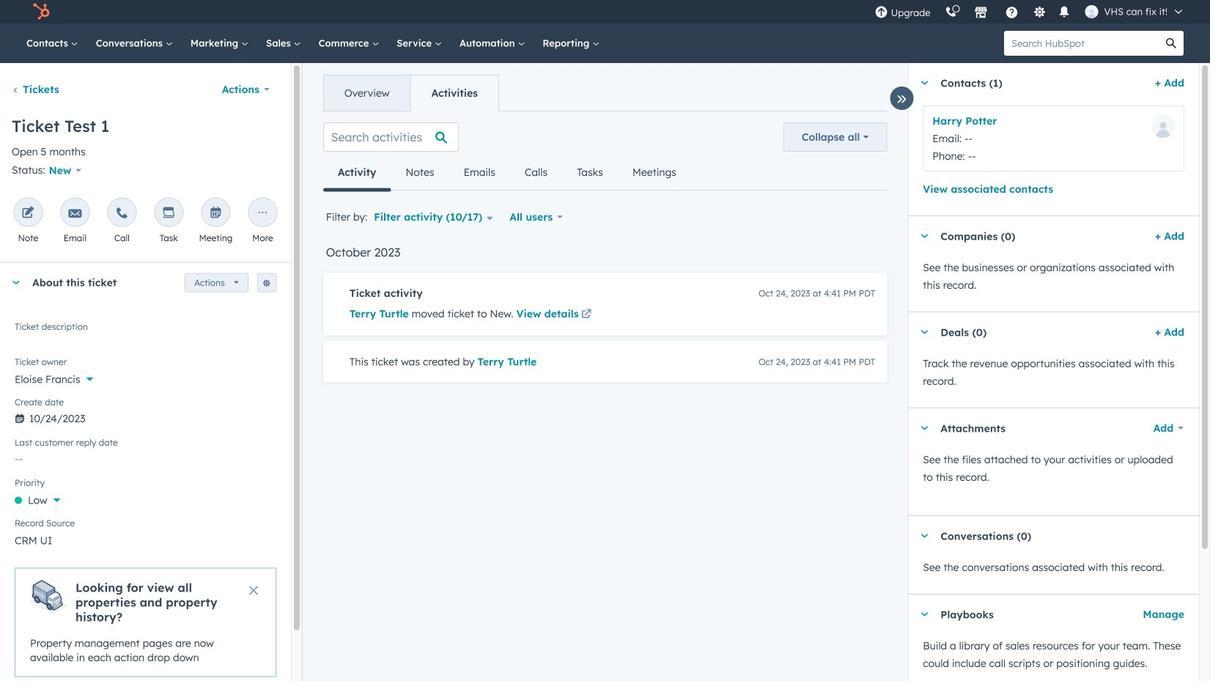 Task type: vqa. For each thing, say whether or not it's contained in the screenshot.
Text Box
yes



Task type: describe. For each thing, give the bounding box(es) containing it.
1 caret image from the top
[[921, 81, 930, 85]]

meeting image
[[209, 207, 223, 220]]

manage card settings image
[[262, 279, 271, 288]]

task image
[[162, 207, 176, 220]]

link opens in a new window image
[[582, 306, 592, 324]]

link opens in a new window image
[[582, 310, 592, 320]]

3 caret image from the top
[[921, 330, 930, 334]]

MM/DD/YYYY text field
[[15, 405, 276, 429]]

Search HubSpot search field
[[1005, 31, 1160, 56]]

5 caret image from the top
[[921, 613, 930, 616]]

2 caret image from the top
[[921, 234, 930, 238]]

marketplaces image
[[975, 7, 988, 20]]

terry turtle image
[[1086, 5, 1099, 18]]

more image
[[256, 207, 269, 220]]



Task type: locate. For each thing, give the bounding box(es) containing it.
tab list
[[323, 155, 692, 192]]

0 horizontal spatial caret image
[[12, 281, 21, 284]]

caret image
[[12, 281, 21, 284], [921, 427, 930, 430]]

menu
[[868, 0, 1193, 23]]

feed
[[312, 111, 899, 400]]

note image
[[22, 207, 35, 220]]

close image
[[249, 586, 258, 595]]

Search activities search field
[[323, 122, 459, 152]]

alert
[[15, 568, 276, 677]]

4 caret image from the top
[[921, 534, 930, 538]]

-- text field
[[15, 445, 276, 469]]

0 vertical spatial caret image
[[12, 281, 21, 284]]

email image
[[68, 207, 82, 220]]

call image
[[115, 207, 129, 220]]

None text field
[[15, 319, 276, 348]]

1 vertical spatial caret image
[[921, 427, 930, 430]]

caret image
[[921, 81, 930, 85], [921, 234, 930, 238], [921, 330, 930, 334], [921, 534, 930, 538], [921, 613, 930, 616]]

navigation
[[323, 75, 499, 111]]

1 horizontal spatial caret image
[[921, 427, 930, 430]]



